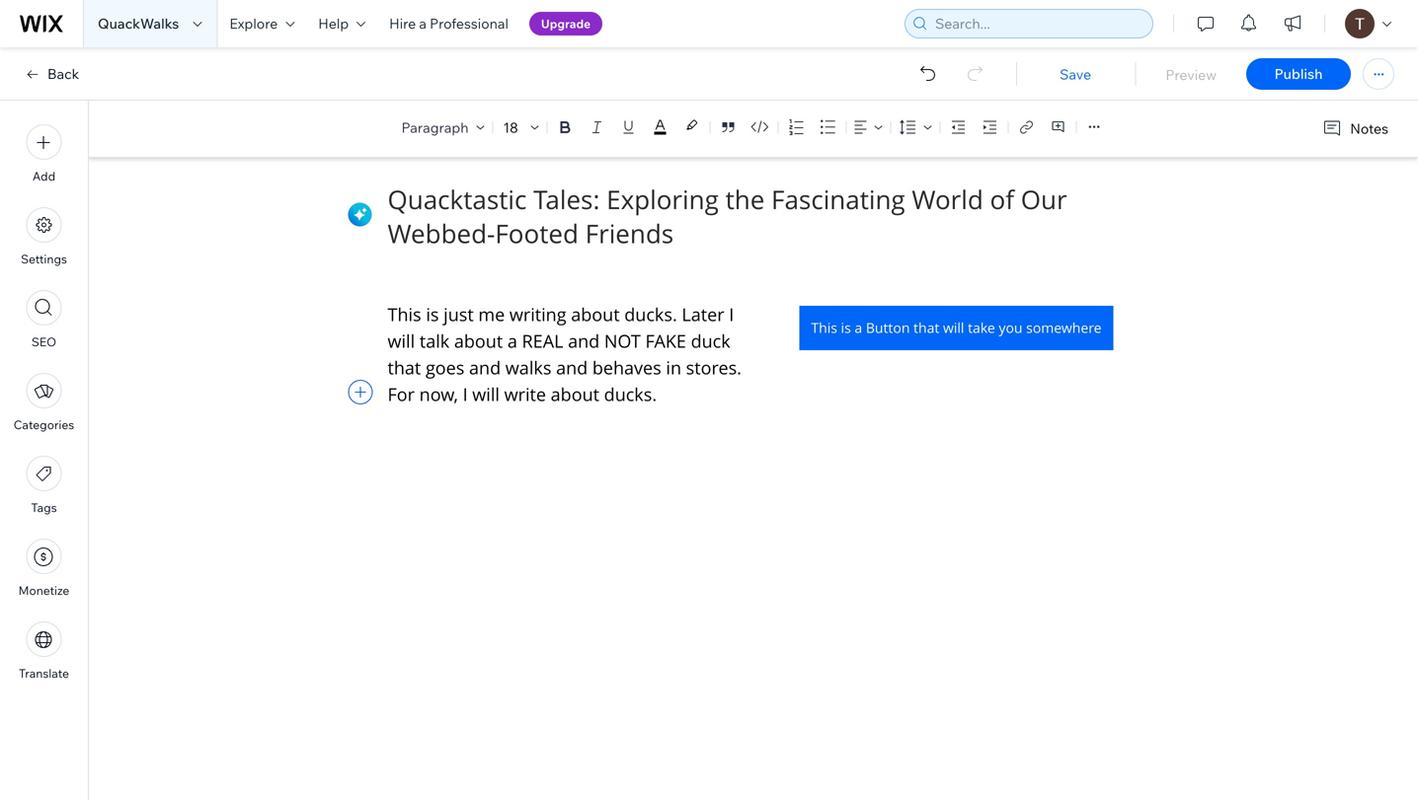 Task type: describe. For each thing, give the bounding box(es) containing it.
real
[[522, 329, 563, 353]]

publish
[[1275, 65, 1323, 82]]

1 vertical spatial ducks.
[[604, 383, 657, 406]]

not
[[604, 329, 641, 353]]

hire
[[389, 15, 416, 32]]

settings button
[[21, 207, 67, 267]]

0 horizontal spatial a
[[419, 15, 427, 32]]

1 horizontal spatial will
[[472, 383, 500, 406]]

fake
[[645, 329, 686, 353]]

this for this is a button that will take you somewhere
[[811, 319, 837, 337]]

you
[[999, 319, 1023, 337]]

that inside this is just me writing about ducks. later i will talk about a real and not fake duck that goes and walks and behaves in stores. for now, i will write about ducks.
[[388, 356, 421, 380]]

Search... field
[[929, 10, 1147, 38]]

translate
[[19, 667, 69, 681]]

help button
[[306, 0, 377, 47]]

this is a button that will take you somewhere
[[811, 319, 1102, 337]]

a inside this is just me writing about ducks. later i will talk about a real and not fake duck that goes and walks and behaves in stores. for now, i will write about ducks.
[[507, 329, 517, 353]]

and right goes
[[469, 356, 501, 380]]

write
[[504, 383, 546, 406]]

back
[[47, 65, 79, 82]]

tags
[[31, 501, 57, 515]]

button
[[866, 319, 910, 337]]

and down real
[[556, 356, 588, 380]]

just
[[444, 303, 474, 326]]

talk
[[420, 329, 450, 353]]

tags button
[[26, 456, 62, 515]]

monetize
[[18, 584, 69, 598]]

add
[[32, 169, 55, 184]]

upgrade button
[[529, 12, 603, 36]]

Font Size field
[[501, 118, 523, 137]]

a inside "button"
[[855, 319, 862, 337]]

settings
[[21, 252, 67, 267]]

will inside this is a button that will take you somewhere "button"
[[943, 319, 964, 337]]

upgrade
[[541, 16, 591, 31]]

somewhere
[[1026, 319, 1102, 337]]

professional
[[430, 15, 509, 32]]

this is a button that will take you somewhere button
[[799, 306, 1113, 351]]

monetize button
[[18, 539, 69, 598]]

now,
[[419, 383, 458, 406]]

explore
[[229, 15, 278, 32]]

categories
[[14, 418, 74, 433]]

back button
[[24, 65, 79, 83]]

stores.
[[686, 356, 742, 380]]

save button
[[1036, 65, 1115, 83]]

walks
[[505, 356, 551, 380]]

for
[[388, 383, 415, 406]]

behaves
[[592, 356, 661, 380]]

notes
[[1350, 120, 1388, 137]]

paragraph
[[401, 119, 469, 136]]

that inside "button"
[[914, 319, 939, 337]]

is for just
[[426, 303, 439, 326]]



Task type: vqa. For each thing, say whether or not it's contained in the screenshot.
ALRogersvilleHickory
no



Task type: locate. For each thing, give the bounding box(es) containing it.
publish button
[[1246, 58, 1351, 90]]

ducks. up fake
[[624, 303, 677, 326]]

me
[[478, 303, 505, 326]]

that right the button on the top of page
[[914, 319, 939, 337]]

seo button
[[26, 290, 62, 350]]

categories button
[[14, 373, 74, 433]]

1 horizontal spatial a
[[507, 329, 517, 353]]

0 vertical spatial about
[[571, 303, 620, 326]]

0 horizontal spatial this
[[388, 303, 421, 326]]

is left the button on the top of page
[[841, 319, 851, 337]]

in
[[666, 356, 681, 380]]

notes button
[[1315, 116, 1394, 142]]

is left just
[[426, 303, 439, 326]]

will left write
[[472, 383, 500, 406]]

a right hire
[[419, 15, 427, 32]]

hire a professional link
[[377, 0, 520, 47]]

and left not
[[568, 329, 600, 353]]

a left real
[[507, 329, 517, 353]]

menu
[[0, 113, 88, 693]]

about
[[571, 303, 620, 326], [454, 329, 503, 353], [551, 383, 599, 406]]

writing
[[509, 303, 566, 326]]

a left the button on the top of page
[[855, 319, 862, 337]]

that up for
[[388, 356, 421, 380]]

save
[[1060, 65, 1091, 83]]

0 vertical spatial ducks.
[[624, 303, 677, 326]]

help
[[318, 15, 349, 32]]

0 horizontal spatial that
[[388, 356, 421, 380]]

Add a Catchy Title text field
[[388, 183, 1105, 251]]

will left take
[[943, 319, 964, 337]]

this inside this is just me writing about ducks. later i will talk about a real and not fake duck that goes and walks and behaves in stores. for now, i will write about ducks.
[[388, 303, 421, 326]]

hire a professional
[[389, 15, 509, 32]]

1 vertical spatial about
[[454, 329, 503, 353]]

goes
[[426, 356, 465, 380]]

this up talk on the top left
[[388, 303, 421, 326]]

translate button
[[19, 622, 69, 681]]

1 horizontal spatial this
[[811, 319, 837, 337]]

will left talk on the top left
[[388, 329, 415, 353]]

this for this is just me writing about ducks. later i will talk about a real and not fake duck that goes and walks and behaves in stores. for now, i will write about ducks.
[[388, 303, 421, 326]]

this
[[388, 303, 421, 326], [811, 319, 837, 337]]

later
[[682, 303, 724, 326]]

0 horizontal spatial i
[[463, 383, 468, 406]]

1 vertical spatial that
[[388, 356, 421, 380]]

0 vertical spatial i
[[729, 303, 734, 326]]

about up not
[[571, 303, 620, 326]]

ducks.
[[624, 303, 677, 326], [604, 383, 657, 406]]

is inside this is just me writing about ducks. later i will talk about a real and not fake duck that goes and walks and behaves in stores. for now, i will write about ducks.
[[426, 303, 439, 326]]

about down me
[[454, 329, 503, 353]]

take
[[968, 319, 995, 337]]

seo
[[32, 335, 56, 350]]

2 horizontal spatial will
[[943, 319, 964, 337]]

is for a
[[841, 319, 851, 337]]

will
[[943, 319, 964, 337], [388, 329, 415, 353], [472, 383, 500, 406]]

0 horizontal spatial is
[[426, 303, 439, 326]]

i right now,
[[463, 383, 468, 406]]

2 vertical spatial about
[[551, 383, 599, 406]]

menu containing add
[[0, 113, 88, 693]]

this inside "button"
[[811, 319, 837, 337]]

1 horizontal spatial is
[[841, 319, 851, 337]]

paragraph button
[[398, 114, 488, 141]]

0 horizontal spatial will
[[388, 329, 415, 353]]

quackwalks
[[98, 15, 179, 32]]

add button
[[26, 124, 62, 184]]

is
[[426, 303, 439, 326], [841, 319, 851, 337]]

this is just me writing about ducks. later i will talk about a real and not fake duck that goes and walks and behaves in stores. for now, i will write about ducks.
[[388, 303, 746, 406]]

1 horizontal spatial i
[[729, 303, 734, 326]]

is inside "button"
[[841, 319, 851, 337]]

i
[[729, 303, 734, 326], [463, 383, 468, 406]]

1 vertical spatial i
[[463, 383, 468, 406]]

a
[[419, 15, 427, 32], [855, 319, 862, 337], [507, 329, 517, 353]]

1 horizontal spatial that
[[914, 319, 939, 337]]

ducks. down behaves
[[604, 383, 657, 406]]

about right write
[[551, 383, 599, 406]]

0 vertical spatial that
[[914, 319, 939, 337]]

2 horizontal spatial a
[[855, 319, 862, 337]]

that
[[914, 319, 939, 337], [388, 356, 421, 380]]

duck
[[691, 329, 730, 353]]

i right later
[[729, 303, 734, 326]]

this left the button on the top of page
[[811, 319, 837, 337]]

and
[[568, 329, 600, 353], [469, 356, 501, 380], [556, 356, 588, 380]]



